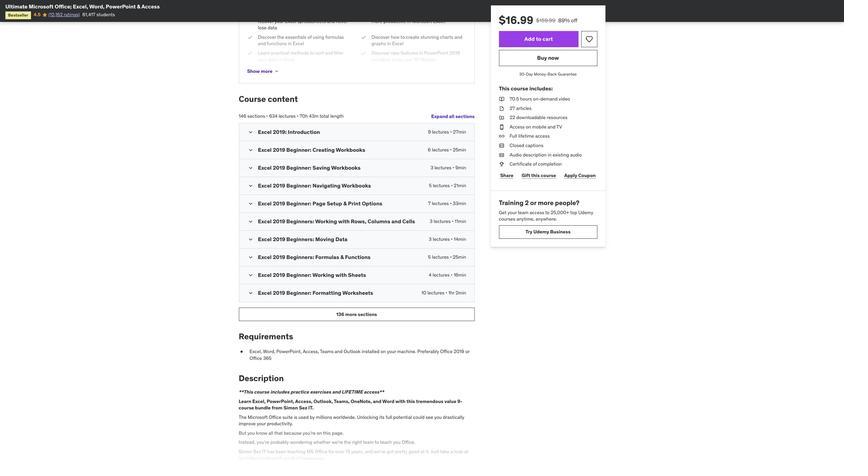Task type: vqa. For each thing, say whether or not it's contained in the screenshot.
the all to the bottom
yes



Task type: locate. For each thing, give the bounding box(es) containing it.
you right but
[[248, 430, 255, 436]]

• left '21min' at the right top
[[451, 183, 453, 189]]

sections right 146
[[248, 113, 265, 119]]

1 vertical spatial sez
[[254, 449, 261, 455]]

value
[[445, 398, 457, 404]]

xsmall image down this
[[499, 96, 505, 102]]

0 vertical spatial powerpoint,
[[277, 348, 302, 354]]

excel for excel 2019 beginners: formulas & functions
[[258, 254, 272, 260]]

practical up recover on the top of page
[[271, 12, 290, 18]]

workbooks
[[336, 146, 366, 153], [332, 164, 361, 171], [342, 182, 371, 189]]

1 vertical spatial team
[[363, 439, 374, 445]]

in inside learn practical methods to sort and filter your data in excel
[[279, 57, 283, 63]]

whether
[[314, 439, 331, 445]]

and up never on the top of the page
[[332, 12, 340, 18]]

2 vertical spatial learn
[[239, 398, 252, 404]]

2 vertical spatial on
[[317, 430, 322, 436]]

lectures for excel 2019 beginners: formulas & functions
[[432, 254, 449, 260]]

methods up spreadsheets
[[291, 12, 309, 18]]

this right the gift
[[532, 172, 540, 179]]

0 vertical spatial workbooks
[[336, 146, 366, 153]]

all inside dropdown button
[[450, 113, 455, 119]]

1 vertical spatial microsoft
[[412, 18, 432, 24]]

udemy inside **this course includes practice exercises and lifetime access** learn excel, powerpoint, access, outlook, teams, onenote, and word with this tremendous value 9- course bundle from simon sez it. the microsoft office suite is used by millions worldwide. unlocking its full potential could see you drastically improve your productivity. but you know all that because you're on this page. instead, you're probably wondering whether we're the right team to teach you office. simon sez it has been teaching ms office for over 13 years, and we've got pretty good at it. just take a look at our udemy ratings if you don't believe us.
[[247, 455, 262, 460]]

13
[[346, 449, 350, 455]]

4 beginner: from the top
[[287, 200, 312, 207]]

2 beginners: from the top
[[287, 236, 314, 243]]

2 horizontal spatial this
[[532, 172, 540, 179]]

and inside excel, word, powerpoint, access, teams and outlook installed on your machine. preferably office 2019 or office 365
[[335, 348, 343, 354]]

0 horizontal spatial word,
[[89, 3, 105, 10]]

1 vertical spatial word,
[[263, 348, 276, 354]]

show more
[[247, 68, 273, 74]]

0 horizontal spatial sections
[[248, 113, 265, 119]]

data inside learn practical methods to sort and filter your data in excel
[[268, 57, 278, 63]]

more inside the training 2 or more people? get your team access to 25,000+ top udemy courses anytime, anywhere.
[[538, 199, 554, 207]]

1 horizontal spatial sections
[[358, 311, 377, 317]]

learn for learn practical methods to backup and recover your excel spreadsheets and never lose data
[[258, 12, 270, 18]]

excel inside learn practical methods to backup and recover your excel spreadsheets and never lose data
[[285, 18, 297, 24]]

1 vertical spatial on
[[381, 348, 386, 354]]

cart
[[543, 36, 553, 42]]

excel
[[285, 18, 297, 24], [293, 41, 304, 47], [393, 41, 404, 47], [284, 57, 295, 63], [258, 129, 272, 135], [258, 146, 272, 153], [258, 164, 272, 171], [258, 182, 272, 189], [258, 200, 272, 207], [258, 218, 272, 225], [258, 236, 272, 243], [258, 254, 272, 260], [258, 272, 272, 278], [258, 289, 272, 296]]

backup
[[316, 12, 331, 18]]

1 small image from the top
[[247, 165, 254, 171]]

small image for excel 2019 beginner: page setup & print options
[[247, 200, 254, 207]]

sections down worksheets
[[358, 311, 377, 317]]

1 vertical spatial practical
[[271, 50, 290, 56]]

2 beginner: from the top
[[287, 164, 312, 171]]

beginners: down excel 2019 beginners: moving data
[[287, 254, 314, 260]]

wondering
[[290, 439, 313, 445]]

excel 2019 beginner: formatting worksheets
[[258, 289, 374, 296]]

xsmall image left 365
[[239, 348, 244, 355]]

• for excel 2019 beginner: working with sheets
[[451, 272, 453, 278]]

excel 2019 beginner: page setup & print options
[[258, 200, 383, 207]]

3 small image from the top
[[247, 236, 254, 243]]

5 lectures • 21min
[[429, 183, 467, 189]]

1 methods from the top
[[291, 12, 309, 18]]

0 vertical spatial 3
[[431, 165, 434, 171]]

1 horizontal spatial of
[[533, 161, 538, 167]]

11min
[[455, 218, 467, 224]]

audio
[[510, 152, 522, 158]]

introduction
[[288, 129, 320, 135]]

and right sort
[[325, 50, 333, 56]]

access
[[142, 3, 160, 10], [510, 124, 525, 130]]

downloadable
[[517, 114, 546, 120]]

2 practical from the top
[[271, 50, 290, 56]]

1 vertical spatial methods
[[291, 50, 309, 56]]

udemy right our
[[247, 455, 262, 460]]

people?
[[556, 199, 580, 207]]

1 horizontal spatial at
[[465, 449, 469, 455]]

to left cart
[[537, 36, 542, 42]]

and inside learn practical methods to sort and filter your data in excel
[[325, 50, 333, 56]]

xsmall image
[[361, 34, 366, 41], [247, 50, 253, 57], [361, 50, 366, 57], [274, 69, 280, 74], [499, 96, 505, 102], [499, 105, 505, 112], [499, 114, 505, 121], [499, 142, 505, 149], [499, 161, 505, 168], [239, 348, 244, 355]]

methods
[[291, 12, 309, 18], [291, 50, 309, 56]]

25min for excel 2019 beginners: formulas & functions
[[453, 254, 467, 260]]

lectures for excel 2019: introduction
[[432, 129, 449, 135]]

0 horizontal spatial team
[[363, 439, 374, 445]]

word, up "61,417 students"
[[89, 3, 105, 10]]

2 horizontal spatial sections
[[456, 113, 475, 119]]

udemy right try
[[534, 229, 550, 235]]

all inside **this course includes practice exercises and lifetime access** learn excel, powerpoint, access, outlook, teams, onenote, and word with this tremendous value 9- course bundle from simon sez it. the microsoft office suite is used by millions worldwide. unlocking its full potential could see you drastically improve your productivity. but you know all that because you're on this page. instead, you're probably wondering whether we're the right team to teach you office. simon sez it has been teaching ms office for over 13 years, and we've got pretty good at it. just take a look at our udemy ratings if you don't believe us.
[[269, 430, 273, 436]]

2 small image from the top
[[247, 200, 254, 207]]

1 horizontal spatial team
[[518, 209, 529, 215]]

course down description at the bottom of the page
[[254, 389, 270, 395]]

the inside discover the essentials of using formulas and functions in excel
[[277, 34, 284, 40]]

beginner: down excel 2019 beginner: working with sheets
[[287, 289, 312, 296]]

and left "functions"
[[258, 41, 266, 47]]

0 vertical spatial beginners:
[[287, 218, 314, 225]]

access down mobile
[[536, 133, 550, 139]]

• for excel 2019 beginner: creating workbooks
[[450, 147, 452, 153]]

powerpoint, up from
[[267, 398, 294, 404]]

the
[[239, 414, 247, 420]]

(12,162 ratings)
[[49, 12, 80, 18]]

access inside the training 2 or more people? get your team access to 25,000+ top udemy courses anytime, anywhere.
[[530, 209, 545, 215]]

• left 1hr
[[446, 290, 448, 296]]

sections inside dropdown button
[[456, 113, 475, 119]]

beginner: down excel 2019 beginner: creating workbooks
[[287, 164, 312, 171]]

this
[[532, 172, 540, 179], [407, 398, 415, 404], [323, 430, 331, 436]]

your up "courses"
[[508, 209, 517, 215]]

0 vertical spatial udemy
[[579, 209, 594, 215]]

office.
[[402, 439, 416, 445]]

discover up graphs
[[372, 34, 390, 40]]

2 vertical spatial udemy
[[247, 455, 262, 460]]

because
[[284, 430, 302, 436]]

more up the anywhere.
[[538, 199, 554, 207]]

practical inside learn practical methods to backup and recover your excel spreadsheets and never lose data
[[271, 12, 290, 18]]

or
[[531, 199, 537, 207], [466, 348, 470, 354]]

0 horizontal spatial of
[[308, 34, 312, 40]]

discover up including
[[372, 50, 390, 56]]

and inside the effectively use autofill and flashfill so you are more productive in microsoft excel.
[[419, 12, 427, 18]]

634
[[269, 113, 278, 119]]

2019 for excel 2019 beginner: formatting worksheets
[[273, 289, 285, 296]]

2 vertical spatial with
[[396, 398, 406, 404]]

2019 inside discover new features in powerpoint 2019 including icons and 3d models
[[450, 50, 461, 56]]

team right right
[[363, 439, 374, 445]]

but
[[239, 430, 247, 436]]

2 small image from the top
[[247, 147, 254, 154]]

0 vertical spatial 25min
[[453, 147, 467, 153]]

3d
[[414, 57, 420, 63]]

xsmall image for learn practical methods to sort and filter your data in excel
[[247, 50, 253, 57]]

6 beginner: from the top
[[287, 289, 312, 296]]

learn inside learn practical methods to backup and recover your excel spreadsheets and never lose data
[[258, 12, 270, 18]]

0 vertical spatial word,
[[89, 3, 105, 10]]

the up "functions"
[[277, 34, 284, 40]]

xsmall image right show more
[[274, 69, 280, 74]]

• up 3 lectures • 9min
[[450, 147, 452, 153]]

0 vertical spatial sez
[[299, 405, 308, 411]]

to left sort
[[310, 50, 315, 56]]

course
[[239, 94, 266, 104]]

guarantee
[[558, 72, 577, 77]]

0 vertical spatial this
[[532, 172, 540, 179]]

of inside discover the essentials of using formulas and functions in excel
[[308, 34, 312, 40]]

small image for excel 2019 beginner: saving workbooks
[[247, 165, 254, 171]]

1 vertical spatial powerpoint
[[425, 50, 449, 56]]

1 vertical spatial of
[[533, 161, 538, 167]]

lectures right 634
[[279, 113, 296, 119]]

• left 16min
[[451, 272, 453, 278]]

discover down lose
[[258, 34, 276, 40]]

lectures right 9
[[432, 129, 449, 135]]

xsmall image for closed captions
[[499, 142, 505, 149]]

70.5 hours on-demand video
[[510, 96, 571, 102]]

sections inside button
[[358, 311, 377, 317]]

1 small image from the top
[[247, 129, 254, 136]]

closed captions
[[510, 142, 544, 148]]

beginner: down excel 2019 beginners: formulas & functions
[[287, 272, 312, 278]]

this
[[499, 85, 510, 92]]

1 horizontal spatial you're
[[303, 430, 316, 436]]

• for excel 2019 beginner: page setup & print options
[[450, 200, 452, 206]]

2 vertical spatial beginners:
[[287, 254, 314, 260]]

5 small image from the top
[[247, 290, 254, 297]]

2 vertical spatial microsoft
[[248, 414, 268, 420]]

good
[[409, 449, 420, 455]]

1 horizontal spatial microsoft
[[248, 414, 268, 420]]

don't
[[291, 455, 302, 460]]

5 beginner: from the top
[[287, 272, 312, 278]]

1 vertical spatial the
[[344, 439, 351, 445]]

your up show more button
[[258, 57, 267, 63]]

1 horizontal spatial all
[[450, 113, 455, 119]]

your inside learn practical methods to sort and filter your data in excel
[[258, 57, 267, 63]]

learn for learn practical methods to sort and filter your data in excel
[[258, 50, 270, 56]]

used
[[299, 414, 309, 420]]

1 beginner: from the top
[[287, 146, 312, 153]]

excel for excel 2019 beginner: saving workbooks
[[258, 164, 272, 171]]

xsmall image left graphs
[[361, 34, 366, 41]]

2019 inside excel, word, powerpoint, access, teams and outlook installed on your machine. preferably office 2019 or office 365
[[454, 348, 465, 354]]

with left sheets
[[336, 272, 347, 278]]

70.5
[[510, 96, 519, 102]]

working up moving
[[316, 218, 337, 225]]

lectures left 14min
[[433, 236, 450, 242]]

on right "installed"
[[381, 348, 386, 354]]

excel inside learn practical methods to sort and filter your data in excel
[[284, 57, 295, 63]]

xsmall image left including
[[361, 50, 366, 57]]

powerpoint up the students
[[106, 3, 136, 10]]

0 horizontal spatial the
[[277, 34, 284, 40]]

learn inside **this course includes practice exercises and lifetime access** learn excel, powerpoint, access, outlook, teams, onenote, and word with this tremendous value 9- course bundle from simon sez it. the microsoft office suite is used by millions worldwide. unlocking its full potential could see you drastically improve your productivity. but you know all that because you're on this page. instead, you're probably wondering whether we're the right team to teach you office. simon sez it has been teaching ms office for over 13 years, and we've got pretty good at it. just take a look at our udemy ratings if you don't believe us.
[[239, 398, 252, 404]]

4 small image from the top
[[247, 272, 254, 279]]

xsmall image for audio
[[499, 152, 505, 158]]

1 horizontal spatial or
[[531, 199, 537, 207]]

excel, up 61,417 on the top left of page
[[73, 3, 88, 10]]

5 for excel 2019 beginners: formulas & functions
[[428, 254, 431, 260]]

beginner: for saving
[[287, 164, 312, 171]]

working for beginners:
[[316, 218, 337, 225]]

more down effectively
[[372, 18, 383, 24]]

2 horizontal spatial microsoft
[[412, 18, 432, 24]]

has
[[267, 449, 275, 455]]

microsoft inside the effectively use autofill and flashfill so you are more productive in microsoft excel.
[[412, 18, 432, 24]]

discover for functions
[[258, 34, 276, 40]]

beginners: for formulas
[[287, 254, 314, 260]]

0 vertical spatial team
[[518, 209, 529, 215]]

1 vertical spatial workbooks
[[332, 164, 361, 171]]

1 vertical spatial all
[[269, 430, 273, 436]]

25min down 27min
[[453, 147, 467, 153]]

sez left it.
[[299, 405, 308, 411]]

0 horizontal spatial or
[[466, 348, 470, 354]]

methods for in
[[291, 50, 309, 56]]

access on mobile and tv
[[510, 124, 563, 130]]

its
[[380, 414, 385, 420]]

word, inside excel, word, powerpoint, access, teams and outlook installed on your machine. preferably office 2019 or office 365
[[263, 348, 276, 354]]

back
[[548, 72, 557, 77]]

unlocking
[[357, 414, 379, 420]]

0 vertical spatial 5
[[429, 183, 432, 189]]

your inside excel, word, powerpoint, access, teams and outlook installed on your machine. preferably office 2019 or office 365
[[387, 348, 396, 354]]

1 vertical spatial this
[[407, 398, 415, 404]]

models
[[421, 57, 436, 63]]

2 methods from the top
[[291, 50, 309, 56]]

excel for excel 2019 beginners: working with rows, columns and cells
[[258, 218, 272, 225]]

training
[[499, 199, 524, 207]]

6 lectures • 25min
[[428, 147, 467, 153]]

and inside discover new features in powerpoint 2019 including icons and 3d models
[[405, 57, 413, 63]]

excel.
[[434, 18, 446, 24]]

1 vertical spatial or
[[466, 348, 470, 354]]

using
[[313, 34, 325, 40]]

you're up wondering
[[303, 430, 316, 436]]

1 horizontal spatial word,
[[263, 348, 276, 354]]

your right recover on the top of page
[[275, 18, 284, 24]]

powerpoint, inside excel, word, powerpoint, access, teams and outlook installed on your machine. preferably office 2019 or office 365
[[277, 348, 302, 354]]

$16.99
[[499, 13, 534, 27]]

1 vertical spatial with
[[336, 272, 347, 278]]

1 horizontal spatial the
[[344, 439, 351, 445]]

1 horizontal spatial udemy
[[534, 229, 550, 235]]

in up completion
[[548, 152, 552, 158]]

lectures for excel 2019 beginner: page setup & print options
[[432, 200, 449, 206]]

xsmall image for 70.5 hours on-demand video
[[499, 96, 505, 102]]

4.5
[[34, 12, 41, 18]]

3 down 6
[[431, 165, 434, 171]]

ratings)
[[64, 12, 80, 18]]

suite
[[283, 414, 293, 420]]

0 horizontal spatial udemy
[[247, 455, 262, 460]]

data down recover on the top of page
[[268, 25, 277, 31]]

xsmall image
[[247, 34, 253, 41], [499, 124, 505, 130], [499, 133, 505, 140], [499, 152, 505, 158]]

• for excel 2019 beginners: working with rows, columns and cells
[[452, 218, 454, 224]]

2 25min from the top
[[453, 254, 467, 260]]

• for excel 2019 beginners: formulas & functions
[[450, 254, 452, 260]]

working up "formatting"
[[313, 272, 335, 278]]

25min up 16min
[[453, 254, 467, 260]]

3 down 7
[[430, 218, 433, 224]]

0 horizontal spatial simon
[[239, 449, 252, 455]]

lectures for excel 2019 beginner: formatting worksheets
[[428, 290, 445, 296]]

30-
[[520, 72, 527, 77]]

0 vertical spatial practical
[[271, 12, 290, 18]]

and down access**
[[373, 398, 382, 404]]

5 small image from the top
[[247, 254, 254, 261]]

3 small image from the top
[[247, 183, 254, 189]]

simon up the suite
[[284, 405, 298, 411]]

workbooks for excel 2019 beginner: navigating workbooks
[[342, 182, 371, 189]]

0 horizontal spatial access
[[142, 3, 160, 10]]

team inside **this course includes practice exercises and lifetime access** learn excel, powerpoint, access, outlook, teams, onenote, and word with this tremendous value 9- course bundle from simon sez it. the microsoft office suite is used by millions worldwide. unlocking its full potential could see you drastically improve your productivity. but you know all that because you're on this page. instead, you're probably wondering whether we're the right team to teach you office. simon sez it has been teaching ms office for over 13 years, and we've got pretty good at it. just take a look at our udemy ratings if you don't believe us.
[[363, 439, 374, 445]]

show more button
[[247, 65, 280, 78]]

excel 2019 beginners: working with rows, columns and cells
[[258, 218, 415, 225]]

lectures right 6
[[432, 147, 449, 153]]

1 horizontal spatial this
[[407, 398, 415, 404]]

xsmall image for excel, word, powerpoint, access, teams and outlook installed on your machine. preferably office 2019 or office 365
[[239, 348, 244, 355]]

office left 365
[[250, 355, 262, 361]]

0 vertical spatial access,
[[303, 348, 319, 354]]

xsmall image left closed
[[499, 142, 505, 149]]

3 for excel 2019 beginners: working with rows, columns and cells
[[430, 218, 433, 224]]

9
[[428, 129, 431, 135]]

articles
[[517, 105, 532, 111]]

microsoft down autofill
[[412, 18, 432, 24]]

working for beginner:
[[313, 272, 335, 278]]

0 vertical spatial the
[[277, 34, 284, 40]]

potential
[[394, 414, 412, 420]]

0 vertical spatial microsoft
[[29, 3, 54, 10]]

spreadsheets
[[298, 18, 326, 24]]

small image
[[247, 129, 254, 136], [247, 147, 254, 154], [247, 183, 254, 189], [247, 218, 254, 225], [247, 254, 254, 261]]

workbooks for excel 2019 beginner: creating workbooks
[[336, 146, 366, 153]]

learn inside learn practical methods to sort and filter your data in excel
[[258, 50, 270, 56]]

microsoft up 4.5
[[29, 3, 54, 10]]

discover inside discover the essentials of using formulas and functions in excel
[[258, 34, 276, 40]]

is
[[294, 414, 298, 420]]

10
[[422, 290, 427, 296]]

effectively use autofill and flashfill so you are more productive in microsoft excel.
[[372, 12, 466, 24]]

4 small image from the top
[[247, 218, 254, 225]]

1 vertical spatial 25min
[[453, 254, 467, 260]]

beginner: down excel 2019 beginner: saving workbooks
[[287, 182, 312, 189]]

0 vertical spatial on
[[526, 124, 532, 130]]

or inside the training 2 or more people? get your team access to 25,000+ top udemy courses anytime, anywhere.
[[531, 199, 537, 207]]

5 up 7
[[429, 183, 432, 189]]

formatting
[[313, 289, 342, 296]]

small image
[[247, 165, 254, 171], [247, 200, 254, 207], [247, 236, 254, 243], [247, 272, 254, 279], [247, 290, 254, 297]]

and right autofill
[[419, 12, 427, 18]]

in inside discover the essentials of using formulas and functions in excel
[[288, 41, 292, 47]]

1 vertical spatial access
[[510, 124, 525, 130]]

excel, down 'requirements'
[[250, 348, 262, 354]]

team inside the training 2 or more people? get your team access to 25,000+ top udemy courses anytime, anywhere.
[[518, 209, 529, 215]]

length
[[331, 113, 344, 119]]

xsmall image for access
[[499, 124, 505, 130]]

small image for excel 2019 beginner: working with sheets
[[247, 272, 254, 279]]

0 horizontal spatial all
[[269, 430, 273, 436]]

beginners: for moving
[[287, 236, 314, 243]]

small image for excel 2019: introduction
[[247, 129, 254, 136]]

lectures left 11min
[[434, 218, 451, 224]]

practical inside learn practical methods to sort and filter your data in excel
[[271, 50, 290, 56]]

$16.99 $159.99 89% off
[[499, 13, 578, 27]]

1 vertical spatial learn
[[258, 50, 270, 56]]

discover inside discover new features in powerpoint 2019 including icons and 3d models
[[372, 50, 390, 56]]

to left teach
[[375, 439, 379, 445]]

been
[[276, 449, 287, 455]]

all left that
[[269, 430, 273, 436]]

discover how to create stunning charts and graphs in excel
[[372, 34, 463, 47]]

data up show more button
[[268, 57, 278, 63]]

1 vertical spatial 3
[[430, 218, 433, 224]]

beginner: for formatting
[[287, 289, 312, 296]]

xsmall image for 22 downloadable resources
[[499, 114, 505, 121]]

to up spreadsheets
[[310, 12, 315, 18]]

more right show on the left top of the page
[[261, 68, 273, 74]]

to inside button
[[537, 36, 542, 42]]

udemy right 'top'
[[579, 209, 594, 215]]

2min
[[456, 290, 467, 296]]

22
[[510, 114, 516, 120]]

small image for excel 2019 beginners: working with rows, columns and cells
[[247, 218, 254, 225]]

working
[[316, 218, 337, 225], [313, 272, 335, 278]]

over
[[336, 449, 345, 455]]

to up the anywhere.
[[546, 209, 550, 215]]

2019 for excel 2019 beginner: navigating workbooks
[[273, 182, 285, 189]]

2 vertical spatial 3
[[429, 236, 432, 242]]

lectures left '21min' at the right top
[[433, 183, 450, 189]]

0 vertical spatial all
[[450, 113, 455, 119]]

add to cart
[[525, 36, 553, 42]]

0 vertical spatial you're
[[303, 430, 316, 436]]

options
[[362, 200, 383, 207]]

1 beginners: from the top
[[287, 218, 314, 225]]

0 horizontal spatial at
[[421, 449, 425, 455]]

office up us.
[[315, 449, 328, 455]]

0 vertical spatial learn
[[258, 12, 270, 18]]

your left machine.
[[387, 348, 396, 354]]

1 vertical spatial simon
[[239, 449, 252, 455]]

lectures for excel 2019 beginners: working with rows, columns and cells
[[434, 218, 451, 224]]

1 vertical spatial 5
[[428, 254, 431, 260]]

the up 13 at left bottom
[[344, 439, 351, 445]]

• left 9min on the right of page
[[453, 165, 455, 171]]

xsmall image left 27
[[499, 105, 505, 112]]

beginner: for creating
[[287, 146, 312, 153]]

0 vertical spatial access
[[536, 133, 550, 139]]

1 horizontal spatial sez
[[299, 405, 308, 411]]

methods inside learn practical methods to sort and filter your data in excel
[[291, 50, 309, 56]]

1 vertical spatial data
[[268, 57, 278, 63]]

excel 2019 beginner: saving workbooks
[[258, 164, 361, 171]]

page
[[313, 200, 326, 207]]

functions
[[345, 254, 371, 260]]

1 25min from the top
[[453, 147, 467, 153]]

small image for excel 2019 beginners: moving data
[[247, 236, 254, 243]]

2 vertical spatial &
[[341, 254, 344, 260]]

methods inside learn practical methods to backup and recover your excel spreadsheets and never lose data
[[291, 12, 309, 18]]

2 horizontal spatial udemy
[[579, 209, 594, 215]]

xsmall image left "22"
[[499, 114, 505, 121]]

1 vertical spatial powerpoint,
[[267, 398, 294, 404]]

0 vertical spatial with
[[339, 218, 350, 225]]

more inside the effectively use autofill and flashfill so you are more productive in microsoft excel.
[[372, 18, 383, 24]]

learn practical methods to sort and filter your data in excel
[[258, 50, 344, 63]]

workbooks right saving
[[332, 164, 361, 171]]

3 beginner: from the top
[[287, 182, 312, 189]]

essentials
[[286, 34, 307, 40]]

3 beginners: from the top
[[287, 254, 314, 260]]

0 vertical spatial simon
[[284, 405, 298, 411]]

1 practical from the top
[[271, 12, 290, 18]]

1 vertical spatial beginners:
[[287, 236, 314, 243]]

lectures for excel 2019 beginners: moving data
[[433, 236, 450, 242]]

access, inside **this course includes practice exercises and lifetime access** learn excel, powerpoint, access, outlook, teams, onenote, and word with this tremendous value 9- course bundle from simon sez it. the microsoft office suite is used by millions worldwide. unlocking its full potential could see you drastically improve your productivity. but you know all that because you're on this page. instead, you're probably wondering whether we're the right team to teach you office. simon sez it has been teaching ms office for over 13 years, and we've got pretty good at it. just take a look at our udemy ratings if you don't believe us.
[[295, 398, 313, 404]]

methods for spreadsheets
[[291, 12, 309, 18]]

2 vertical spatial excel,
[[253, 398, 266, 404]]

print
[[348, 200, 361, 207]]

0 vertical spatial powerpoint
[[106, 3, 136, 10]]

beginners: up excel 2019 beginners: moving data
[[287, 218, 314, 225]]

0 vertical spatial excel,
[[73, 3, 88, 10]]

in down how
[[388, 41, 391, 47]]

25min for excel 2019 beginner: creating workbooks
[[453, 147, 467, 153]]

description
[[239, 373, 284, 384]]

with inside **this course includes practice exercises and lifetime access** learn excel, powerpoint, access, outlook, teams, onenote, and word with this tremendous value 9- course bundle from simon sez it. the microsoft office suite is used by millions worldwide. unlocking its full potential could see you drastically improve your productivity. but you know all that because you're on this page. instead, you're probably wondering whether we're the right team to teach you office. simon sez it has been teaching ms office for over 13 years, and we've got pretty good at it. just take a look at our udemy ratings if you don't believe us.
[[396, 398, 406, 404]]

you right see
[[435, 414, 442, 420]]

• down 3 lectures • 14min
[[450, 254, 452, 260]]

it.
[[426, 449, 430, 455]]

0 vertical spatial or
[[531, 199, 537, 207]]

discover inside discover how to create stunning charts and graphs in excel
[[372, 34, 390, 40]]

0 horizontal spatial on
[[317, 430, 322, 436]]

microsoft inside **this course includes practice exercises and lifetime access** learn excel, powerpoint, access, outlook, teams, onenote, and word with this tremendous value 9- course bundle from simon sez it. the microsoft office suite is used by millions worldwide. unlocking its full potential could see you drastically improve your productivity. but you know all that because you're on this page. instead, you're probably wondering whether we're the right team to teach you office. simon sez it has been teaching ms office for over 13 years, and we've got pretty good at it. just take a look at our udemy ratings if you don't believe us.
[[248, 414, 268, 420]]

1 vertical spatial access
[[530, 209, 545, 215]]

you're up it
[[257, 439, 270, 445]]

apply
[[565, 172, 578, 179]]

xsmall image for full
[[499, 133, 505, 140]]

2 vertical spatial workbooks
[[342, 182, 371, 189]]

beginner: for working
[[287, 272, 312, 278]]

team up anytime,
[[518, 209, 529, 215]]

2 at from the left
[[465, 449, 469, 455]]

0 vertical spatial methods
[[291, 12, 309, 18]]

1 vertical spatial you're
[[257, 439, 270, 445]]

more right 136
[[346, 311, 357, 317]]

excel, up bundle
[[253, 398, 266, 404]]

course up '70.5' at the top right
[[511, 85, 529, 92]]

cells
[[403, 218, 415, 225]]

at right 'look'
[[465, 449, 469, 455]]

bundle
[[255, 405, 271, 411]]

from
[[272, 405, 283, 411]]

beginner: for navigating
[[287, 182, 312, 189]]

6
[[428, 147, 431, 153]]



Task type: describe. For each thing, give the bounding box(es) containing it.
• left 70h 43m
[[297, 113, 299, 119]]

discover new features in powerpoint 2019 including icons and 3d models
[[372, 50, 461, 63]]

to inside **this course includes practice exercises and lifetime access** learn excel, powerpoint, access, outlook, teams, onenote, and word with this tremendous value 9- course bundle from simon sez it. the microsoft office suite is used by millions worldwide. unlocking its full potential could see you drastically improve your productivity. but you know all that because you're on this page. instead, you're probably wondering whether we're the right team to teach you office. simon sez it has been teaching ms office for over 13 years, and we've got pretty good at it. just take a look at our udemy ratings if you don't believe us.
[[375, 439, 379, 445]]

2 horizontal spatial on
[[526, 124, 532, 130]]

workbooks for excel 2019 beginner: saving workbooks
[[332, 164, 361, 171]]

0 vertical spatial &
[[137, 3, 141, 10]]

buy now
[[538, 54, 560, 61]]

practical for data
[[271, 50, 290, 56]]

mobile
[[533, 124, 547, 130]]

with for rows,
[[339, 218, 350, 225]]

and left "cells"
[[392, 218, 402, 225]]

1 at from the left
[[421, 449, 425, 455]]

excel 2019 beginners: formulas & functions
[[258, 254, 371, 260]]

1 horizontal spatial simon
[[284, 405, 298, 411]]

with for sheets
[[336, 272, 347, 278]]

3 for excel 2019 beginners: moving data
[[429, 236, 432, 242]]

and up teams,
[[332, 389, 341, 395]]

powerpoint inside discover new features in powerpoint 2019 including icons and 3d models
[[425, 50, 449, 56]]

gift this course
[[522, 172, 557, 179]]

add to cart button
[[499, 31, 579, 47]]

small image for excel 2019 beginner: creating workbooks
[[247, 147, 254, 154]]

course content
[[239, 94, 298, 104]]

rows,
[[351, 218, 367, 225]]

lectures for excel 2019 beginner: navigating workbooks
[[433, 183, 450, 189]]

office right the preferably
[[441, 348, 453, 354]]

teams,
[[334, 398, 350, 404]]

0 vertical spatial access
[[142, 3, 160, 10]]

take
[[441, 449, 450, 455]]

excel for excel 2019 beginner: navigating workbooks
[[258, 182, 272, 189]]

coupon
[[579, 172, 596, 179]]

excel for excel 2019 beginner: working with sheets
[[258, 272, 272, 278]]

formulas
[[326, 34, 344, 40]]

wishlist image
[[586, 35, 594, 43]]

features
[[401, 50, 419, 56]]

captions
[[526, 142, 544, 148]]

audio description in existing audio
[[510, 152, 582, 158]]

to inside discover how to create stunning charts and graphs in excel
[[401, 34, 405, 40]]

xsmall image for discover
[[247, 34, 253, 41]]

we're
[[332, 439, 343, 445]]

training 2 or more people? get your team access to 25,000+ top udemy courses anytime, anywhere.
[[499, 199, 594, 222]]

worldwide.
[[334, 414, 356, 420]]

buy
[[538, 54, 548, 61]]

in inside discover how to create stunning charts and graphs in excel
[[388, 41, 391, 47]]

lectures for excel 2019 beginner: creating workbooks
[[432, 147, 449, 153]]

2019 for excel 2019 beginner: page setup & print options
[[273, 200, 285, 207]]

know
[[256, 430, 268, 436]]

your inside learn practical methods to backup and recover your excel spreadsheets and never lose data
[[275, 18, 284, 24]]

your inside **this course includes practice exercises and lifetime access** learn excel, powerpoint, access, outlook, teams, onenote, and word with this tremendous value 9- course bundle from simon sez it. the microsoft office suite is used by millions worldwide. unlocking its full potential could see you drastically improve your productivity. but you know all that because you're on this page. instead, you're probably wondering whether we're the right team to teach you office. simon sez it has been teaching ms office for over 13 years, and we've got pretty good at it. just take a look at our udemy ratings if you don't believe us.
[[257, 421, 266, 427]]

ultimate microsoft office; excel, word, powerpoint & access
[[5, 3, 160, 10]]

and left we've
[[365, 449, 373, 455]]

0 horizontal spatial this
[[323, 430, 331, 436]]

to inside the training 2 or more people? get your team access to 25,000+ top udemy courses anytime, anywhere.
[[546, 209, 550, 215]]

4
[[429, 272, 432, 278]]

2019 for excel 2019 beginners: working with rows, columns and cells
[[273, 218, 285, 225]]

money-
[[534, 72, 548, 77]]

more inside button
[[261, 68, 273, 74]]

by
[[310, 414, 315, 420]]

udemy inside the training 2 or more people? get your team access to 25,000+ top udemy courses anytime, anywhere.
[[579, 209, 594, 215]]

outlook
[[344, 348, 361, 354]]

3 lectures • 9min
[[431, 165, 467, 171]]

off
[[572, 17, 578, 24]]

and left tv
[[548, 124, 556, 130]]

drastically
[[443, 414, 465, 420]]

22 downloadable resources
[[510, 114, 568, 120]]

excel for excel 2019 beginner: formatting worksheets
[[258, 289, 272, 296]]

now
[[549, 54, 560, 61]]

business
[[551, 229, 571, 235]]

preferably
[[418, 348, 439, 354]]

gift this course link
[[521, 169, 558, 182]]

use
[[395, 12, 402, 18]]

charts
[[441, 34, 454, 40]]

see
[[426, 414, 434, 420]]

data inside learn practical methods to backup and recover your excel spreadsheets and never lose data
[[268, 25, 277, 31]]

discover for icons
[[372, 50, 390, 56]]

your inside the training 2 or more people? get your team access to 25,000+ top udemy courses anytime, anywhere.
[[508, 209, 517, 215]]

discover for graphs
[[372, 34, 390, 40]]

146
[[239, 113, 246, 119]]

you right if
[[283, 455, 290, 460]]

practical for excel
[[271, 12, 290, 18]]

or inside excel, word, powerpoint, access, teams and outlook installed on your machine. preferably office 2019 or office 365
[[466, 348, 470, 354]]

columns
[[368, 218, 391, 225]]

0 horizontal spatial sez
[[254, 449, 261, 455]]

xsmall image for discover new features in powerpoint 2019 including icons and 3d models
[[361, 50, 366, 57]]

anywhere.
[[536, 216, 558, 222]]

full
[[386, 414, 393, 420]]

30-day money-back guarantee
[[520, 72, 577, 77]]

2019:
[[273, 129, 287, 135]]

formulas
[[316, 254, 340, 260]]

a
[[451, 449, 453, 455]]

3 lectures • 11min
[[430, 218, 467, 224]]

excel for excel 2019 beginners: moving data
[[258, 236, 272, 243]]

21min
[[454, 183, 467, 189]]

course down completion
[[541, 172, 557, 179]]

• for excel 2019 beginner: navigating workbooks
[[451, 183, 453, 189]]

small image for excel 2019 beginner: formatting worksheets
[[247, 290, 254, 297]]

if
[[279, 455, 281, 460]]

excel for excel 2019 beginner: page setup & print options
[[258, 200, 272, 207]]

share
[[501, 172, 514, 179]]

1 vertical spatial &
[[344, 200, 347, 207]]

show
[[247, 68, 260, 74]]

never
[[336, 18, 348, 24]]

136 more sections button
[[239, 308, 475, 321]]

beginners: for working
[[287, 218, 314, 225]]

on inside **this course includes practice exercises and lifetime access** learn excel, powerpoint, access, outlook, teams, onenote, and word with this tremendous value 9- course bundle from simon sez it. the microsoft office suite is used by millions worldwide. unlocking its full potential could see you drastically improve your productivity. but you know all that because you're on this page. instead, you're probably wondering whether we're the right team to teach you office. simon sez it has been teaching ms office for over 13 years, and we've got pretty good at it. just take a look at our udemy ratings if you don't believe us.
[[317, 430, 322, 436]]

the inside **this course includes practice exercises and lifetime access** learn excel, powerpoint, access, outlook, teams, onenote, and word with this tremendous value 9- course bundle from simon sez it. the microsoft office suite is used by millions worldwide. unlocking its full potential could see you drastically improve your productivity. but you know all that because you're on this page. instead, you're probably wondering whether we're the right team to teach you office. simon sez it has been teaching ms office for over 13 years, and we've got pretty good at it. just take a look at our udemy ratings if you don't believe us.
[[344, 439, 351, 445]]

excel inside discover the essentials of using formulas and functions in excel
[[293, 41, 304, 47]]

us.
[[319, 455, 325, 460]]

0 horizontal spatial microsoft
[[29, 3, 54, 10]]

you inside the effectively use autofill and flashfill so you are more productive in microsoft excel.
[[450, 12, 458, 18]]

and inside discover how to create stunning charts and graphs in excel
[[455, 34, 463, 40]]

xsmall image inside show more button
[[274, 69, 280, 74]]

pretty
[[395, 449, 408, 455]]

xsmall image for discover how to create stunning charts and graphs in excel
[[361, 34, 366, 41]]

sections for expand all sections
[[456, 113, 475, 119]]

includes:
[[530, 85, 553, 92]]

lose
[[258, 25, 267, 31]]

more inside button
[[346, 311, 357, 317]]

small image for excel 2019 beginners: formulas & functions
[[247, 254, 254, 261]]

in inside the effectively use autofill and flashfill so you are more productive in microsoft excel.
[[408, 18, 411, 24]]

to inside learn practical methods to sort and filter your data in excel
[[310, 50, 315, 56]]

office up productivity.
[[269, 414, 282, 420]]

excel for excel 2019 beginner: creating workbooks
[[258, 146, 272, 153]]

excel, inside **this course includes practice exercises and lifetime access** learn excel, powerpoint, access, outlook, teams, onenote, and word with this tremendous value 9- course bundle from simon sez it. the microsoft office suite is used by millions worldwide. unlocking its full potential could see you drastically improve your productivity. but you know all that because you're on this page. instead, you're probably wondering whether we're the right team to teach you office. simon sez it has been teaching ms office for over 13 years, and we've got pretty good at it. just take a look at our udemy ratings if you don't believe us.
[[253, 398, 266, 404]]

to inside learn practical methods to backup and recover your excel spreadsheets and never lose data
[[310, 12, 315, 18]]

excel for excel 2019: introduction
[[258, 129, 272, 135]]

2019 for excel 2019 beginner: saving workbooks
[[273, 164, 285, 171]]

• for excel 2019 beginners: moving data
[[451, 236, 453, 242]]

on inside excel, word, powerpoint, access, teams and outlook installed on your machine. preferably office 2019 or office 365
[[381, 348, 386, 354]]

sections for 136 more sections
[[358, 311, 377, 317]]

2019 for excel 2019 beginner: working with sheets
[[273, 272, 285, 278]]

expand
[[432, 113, 449, 119]]

365
[[263, 355, 272, 361]]

office;
[[55, 3, 72, 10]]

3 for excel 2019 beginner: saving workbooks
[[431, 165, 434, 171]]

in inside discover new features in powerpoint 2019 including icons and 3d models
[[420, 50, 423, 56]]

improve
[[239, 421, 256, 427]]

try udemy business link
[[499, 225, 598, 239]]

0 horizontal spatial you're
[[257, 439, 270, 445]]

ms
[[307, 449, 314, 455]]

16min
[[454, 272, 467, 278]]

2
[[525, 199, 529, 207]]

xsmall image for certificate of completion
[[499, 161, 505, 168]]

lectures for excel 2019 beginner: working with sheets
[[433, 272, 450, 278]]

you up pretty
[[393, 439, 401, 445]]

instead,
[[239, 439, 256, 445]]

lectures for excel 2019 beginner: saving workbooks
[[435, 165, 452, 171]]

2019 for excel 2019 beginner: creating workbooks
[[273, 146, 285, 153]]

teams
[[320, 348, 334, 354]]

full lifetime access
[[510, 133, 550, 139]]

5 for excel 2019 beginner: navigating workbooks
[[429, 183, 432, 189]]

creating
[[313, 146, 335, 153]]

• left 634
[[267, 113, 268, 119]]

xsmall image for 27 articles
[[499, 105, 505, 112]]

61,417
[[82, 12, 95, 18]]

2019 for excel 2019 beginners: moving data
[[273, 236, 285, 243]]

excel inside discover how to create stunning charts and graphs in excel
[[393, 41, 404, 47]]

and down backup
[[327, 18, 335, 24]]

excel 2019 beginners: moving data
[[258, 236, 348, 243]]

1 vertical spatial udemy
[[534, 229, 550, 235]]

word
[[383, 398, 395, 404]]

2019 for excel 2019 beginners: formulas & functions
[[273, 254, 285, 260]]

lifetime
[[342, 389, 363, 395]]

share button
[[499, 169, 515, 182]]

saving
[[313, 164, 330, 171]]

course up the
[[239, 405, 254, 411]]

sheets
[[348, 272, 366, 278]]

• for excel 2019 beginner: formatting worksheets
[[446, 290, 448, 296]]

look
[[455, 449, 464, 455]]

7
[[429, 200, 431, 206]]

0 horizontal spatial powerpoint
[[106, 3, 136, 10]]

**this course includes practice exercises and lifetime access** learn excel, powerpoint, access, outlook, teams, onenote, and word with this tremendous value 9- course bundle from simon sez it. the microsoft office suite is used by millions worldwide. unlocking its full potential could see you drastically improve your productivity. but you know all that because you're on this page. instead, you're probably wondering whether we're the right team to teach you office. simon sez it has been teaching ms office for over 13 years, and we've got pretty good at it. just take a look at our udemy ratings if you don't believe us.
[[239, 389, 469, 460]]

beginner: for page
[[287, 200, 312, 207]]

and inside discover the essentials of using formulas and functions in excel
[[258, 41, 266, 47]]

access, inside excel, word, powerpoint, access, teams and outlook installed on your machine. preferably office 2019 or office 365
[[303, 348, 319, 354]]

small image for excel 2019 beginner: navigating workbooks
[[247, 183, 254, 189]]

27
[[510, 105, 516, 111]]

1 horizontal spatial access
[[510, 124, 525, 130]]

create
[[406, 34, 420, 40]]

excel, inside excel, word, powerpoint, access, teams and outlook installed on your machine. preferably office 2019 or office 365
[[250, 348, 262, 354]]

powerpoint, inside **this course includes practice exercises and lifetime access** learn excel, powerpoint, access, outlook, teams, onenote, and word with this tremendous value 9- course bundle from simon sez it. the microsoft office suite is used by millions worldwide. unlocking its full potential could see you drastically improve your productivity. but you know all that because you're on this page. instead, you're probably wondering whether we're the right team to teach you office. simon sez it has been teaching ms office for over 13 years, and we've got pretty good at it. just take a look at our udemy ratings if you don't believe us.
[[267, 398, 294, 404]]

9-
[[458, 398, 463, 404]]

graphs
[[372, 41, 386, 47]]

• for excel 2019: introduction
[[451, 129, 452, 135]]

• for excel 2019 beginner: saving workbooks
[[453, 165, 455, 171]]

**this
[[239, 389, 253, 395]]



